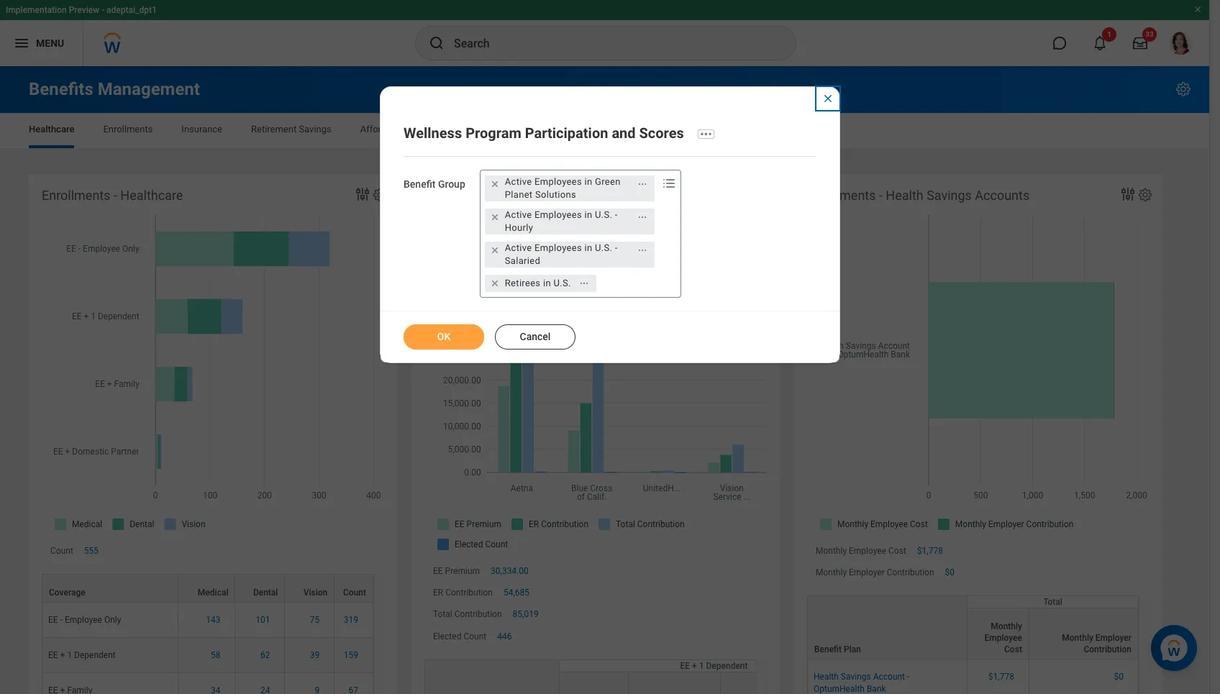 Task type: locate. For each thing, give the bounding box(es) containing it.
employer up the benefit plan popup button
[[849, 568, 885, 578]]

monthly for monthly benefit provider premiums "element"
[[424, 188, 471, 203]]

2 employees from the top
[[535, 209, 582, 220]]

active inside active employees in green planet solutions
[[505, 176, 532, 187]]

1 horizontal spatial $1,778
[[988, 672, 1014, 682]]

0 horizontal spatial cost
[[889, 546, 906, 556]]

0 vertical spatial monthly employee cost
[[816, 546, 906, 556]]

dependent up total contribution - click to sort/filter image
[[706, 661, 748, 671]]

1 horizontal spatial total
[[1043, 597, 1063, 607]]

total inside monthly benefit provider premiums "element"
[[433, 610, 452, 620]]

1 vertical spatial employer
[[1096, 633, 1132, 643]]

1 vertical spatial monthly employer contribution
[[1062, 633, 1132, 655]]

62
[[260, 651, 270, 661]]

related actions image
[[579, 278, 589, 288]]

0 horizontal spatial total
[[433, 610, 452, 620]]

monthly employer contribution
[[816, 568, 934, 578], [1062, 633, 1132, 655]]

1 vertical spatial related actions image
[[637, 212, 647, 222]]

54,685
[[504, 588, 530, 598]]

+ inside the "ee + 1 dependent" popup button
[[692, 661, 697, 671]]

search image
[[428, 35, 445, 52]]

in for active employees in u.s. - salaried
[[585, 242, 592, 253]]

0 horizontal spatial $1,778
[[917, 546, 943, 556]]

x small image left retirees
[[488, 276, 502, 290]]

dependent inside popup button
[[706, 661, 748, 671]]

2 active from the top
[[505, 209, 532, 220]]

monthly employer contribution down total popup button
[[1062, 633, 1132, 655]]

1 horizontal spatial monthly employer contribution
[[1062, 633, 1132, 655]]

159
[[344, 651, 358, 661]]

0 vertical spatial x small image
[[488, 177, 502, 191]]

items selected list box
[[480, 172, 659, 295]]

0 vertical spatial related actions image
[[637, 179, 647, 189]]

1 related actions image from the top
[[637, 179, 647, 189]]

related actions image for active employees in green planet solutions
[[637, 179, 647, 189]]

x small image inside active employees in u.s. - hourly, press delete to clear value. 'option'
[[488, 210, 502, 224]]

0 horizontal spatial monthly employer contribution
[[816, 568, 934, 578]]

related actions image inside active employees in green planet solutions, press delete to clear value. option
[[637, 179, 647, 189]]

0 horizontal spatial $1,778 button
[[917, 545, 945, 557]]

employees up solutions
[[535, 176, 582, 187]]

premiums
[[569, 188, 628, 203]]

0 vertical spatial employees
[[535, 176, 582, 187]]

1 vertical spatial monthly employee cost
[[984, 622, 1022, 655]]

x small image
[[488, 177, 502, 191], [488, 210, 502, 224]]

2 horizontal spatial savings
[[927, 188, 972, 203]]

0 horizontal spatial employer
[[849, 568, 885, 578]]

monthly inside "element"
[[424, 188, 471, 203]]

employees inside active employees in u.s. - salaried
[[535, 242, 582, 253]]

related actions image
[[637, 179, 647, 189], [637, 212, 647, 222], [637, 245, 647, 255]]

related actions image inside active employees in u.s. - salaried, press delete to clear value. option
[[637, 245, 647, 255]]

446 button
[[497, 631, 514, 642]]

count up 319 button
[[343, 588, 366, 598]]

85,019 button
[[513, 609, 541, 621]]

total down er
[[433, 610, 452, 620]]

ee for 30,334.00
[[433, 566, 443, 576]]

1 vertical spatial count
[[343, 588, 366, 598]]

3 employees from the top
[[535, 242, 582, 253]]

1 vertical spatial total
[[433, 610, 452, 620]]

employees down solutions
[[535, 209, 582, 220]]

er contribution
[[433, 588, 493, 598]]

benefit inside wellness program participation and scores 'dialog'
[[404, 178, 436, 190]]

u.s. inside active employees in u.s. - salaried
[[595, 242, 612, 253]]

savings right retirement at the left of page
[[299, 124, 331, 135]]

ee - employee only
[[48, 615, 121, 625]]

1 vertical spatial employees
[[535, 209, 582, 220]]

0 vertical spatial $0 button
[[945, 567, 957, 579]]

0 vertical spatial savings
[[299, 124, 331, 135]]

1 vertical spatial cost
[[1004, 645, 1022, 655]]

0 horizontal spatial +
[[60, 651, 65, 661]]

0 vertical spatial x small image
[[488, 243, 502, 257]]

0 vertical spatial employer
[[849, 568, 885, 578]]

scores
[[639, 124, 684, 142]]

row containing ee - employee only
[[42, 603, 373, 638]]

retirees in u.s. element
[[505, 277, 571, 290]]

+ inside "enrollments - healthcare" element
[[60, 651, 65, 661]]

1 active from the top
[[505, 176, 532, 187]]

1 horizontal spatial 1
[[699, 661, 704, 671]]

monthly employee cost
[[816, 546, 906, 556], [984, 622, 1022, 655]]

1 horizontal spatial $0
[[1114, 672, 1124, 682]]

active employees in u.s. - salaried
[[505, 242, 618, 266]]

savings up optumhealth at the bottom right
[[841, 672, 871, 682]]

active employees in green planet solutions
[[505, 176, 621, 200]]

monthly employee cost inside monthly employee cost popup button
[[984, 622, 1022, 655]]

1 horizontal spatial +
[[692, 661, 697, 671]]

2 horizontal spatial benefit
[[814, 645, 842, 655]]

savings
[[299, 124, 331, 135], [927, 188, 972, 203], [841, 672, 871, 682]]

row containing total
[[807, 596, 1139, 660]]

1 employees from the top
[[535, 176, 582, 187]]

ee for 143
[[48, 615, 58, 625]]

employees for solutions
[[535, 176, 582, 187]]

in
[[585, 176, 592, 187], [585, 209, 592, 220], [585, 242, 592, 253], [543, 277, 551, 288]]

in inside active employees in green planet solutions
[[585, 176, 592, 187]]

u.s. inside active employees in u.s. - hourly
[[595, 209, 612, 220]]

benefit inside "element"
[[474, 188, 514, 203]]

0 horizontal spatial employee
[[65, 615, 102, 625]]

count inside monthly benefit provider premiums "element"
[[464, 631, 486, 641]]

1 horizontal spatial ee + 1 dependent
[[680, 661, 748, 671]]

2 vertical spatial related actions image
[[637, 245, 647, 255]]

benefit for benefit plan
[[814, 645, 842, 655]]

2 vertical spatial employee
[[984, 633, 1022, 643]]

monthly benefit provider premiums
[[424, 188, 628, 203]]

total for total
[[1043, 597, 1063, 607]]

x small image inside active employees in green planet solutions, press delete to clear value. option
[[488, 177, 502, 191]]

0 vertical spatial employee
[[849, 546, 886, 556]]

x small image for active employees in green planet solutions
[[488, 177, 502, 191]]

row containing coverage
[[42, 574, 373, 603]]

optumhealth
[[814, 684, 865, 694]]

0 horizontal spatial healthcare
[[29, 124, 74, 135]]

85,019
[[513, 610, 539, 620]]

2 vertical spatial employees
[[535, 242, 582, 253]]

ee + 1 dependent
[[48, 651, 116, 661], [680, 661, 748, 671]]

adeptai_dpt1
[[107, 5, 157, 15]]

planet
[[505, 189, 533, 200]]

39 button
[[310, 650, 322, 661]]

related actions image inside active employees in u.s. - hourly, press delete to clear value. 'option'
[[637, 212, 647, 222]]

healthcare
[[29, 124, 74, 135], [120, 188, 183, 203]]

0 horizontal spatial 1
[[67, 651, 72, 661]]

active for active employees in u.s. - hourly
[[505, 209, 532, 220]]

row containing health savings account - optumhealth bank
[[807, 660, 1139, 694]]

active up salaried
[[505, 242, 532, 253]]

employees for salaried
[[535, 242, 582, 253]]

ee + 1 dependent row
[[424, 660, 1220, 694]]

active
[[505, 176, 532, 187], [505, 209, 532, 220], [505, 242, 532, 253]]

active for active employees in u.s. - salaried
[[505, 242, 532, 253]]

ee for 58
[[48, 651, 58, 661]]

benefit inside popup button
[[814, 645, 842, 655]]

ee + 1 dependent up total contribution - click to sort/filter image
[[680, 661, 748, 671]]

0 horizontal spatial savings
[[299, 124, 331, 135]]

benefit plan
[[814, 645, 861, 655]]

benefit for benefit group
[[404, 178, 436, 190]]

tab list
[[14, 114, 1195, 148]]

1 vertical spatial x small image
[[488, 276, 502, 290]]

benefit left group
[[404, 178, 436, 190]]

1 vertical spatial active
[[505, 209, 532, 220]]

1 vertical spatial $0 button
[[1114, 672, 1126, 683]]

only
[[104, 615, 121, 625]]

active up "hourly"
[[505, 209, 532, 220]]

employer
[[849, 568, 885, 578], [1096, 633, 1132, 643]]

row inside monthly benefit provider premiums "element"
[[424, 672, 1220, 694]]

cost
[[889, 546, 906, 556], [1004, 645, 1022, 655]]

x small image left "hourly"
[[488, 210, 502, 224]]

1 vertical spatial $0
[[1114, 672, 1124, 682]]

$0
[[945, 568, 955, 578], [1114, 672, 1124, 682]]

54,685 button
[[504, 587, 532, 599]]

1 horizontal spatial health
[[886, 188, 924, 203]]

1
[[67, 651, 72, 661], [699, 661, 704, 671]]

accounts
[[975, 188, 1030, 203]]

$1,778
[[917, 546, 943, 556], [988, 672, 1014, 682]]

143
[[206, 615, 220, 625]]

monthly employee cost button
[[968, 609, 1029, 659]]

dependent inside "enrollments - healthcare" element
[[74, 651, 116, 661]]

0 vertical spatial $0
[[945, 568, 955, 578]]

0 horizontal spatial monthly employee cost
[[816, 546, 906, 556]]

0 horizontal spatial benefit
[[404, 178, 436, 190]]

row
[[42, 574, 373, 603], [807, 596, 1139, 660], [42, 603, 373, 638], [807, 608, 1139, 660], [42, 638, 373, 674], [807, 660, 1139, 694], [424, 672, 1220, 694], [42, 674, 373, 694]]

count
[[50, 546, 73, 556], [343, 588, 366, 598], [464, 631, 486, 641]]

ee
[[433, 566, 443, 576], [48, 615, 58, 625], [48, 651, 58, 661], [680, 661, 690, 671]]

related actions image for active employees in u.s. - salaried
[[637, 245, 647, 255]]

2 vertical spatial count
[[464, 631, 486, 641]]

x small image for active employees in u.s. - hourly
[[488, 210, 502, 224]]

medical button
[[179, 575, 235, 602]]

total up the 'monthly employer contribution' popup button
[[1043, 597, 1063, 607]]

count down total contribution
[[464, 631, 486, 641]]

0 vertical spatial count
[[50, 546, 73, 556]]

2 vertical spatial active
[[505, 242, 532, 253]]

count left 555
[[50, 546, 73, 556]]

1 horizontal spatial savings
[[841, 672, 871, 682]]

x small image left planet at the top left
[[488, 177, 502, 191]]

- inside active employees in u.s. - salaried
[[615, 242, 618, 253]]

employee
[[849, 546, 886, 556], [65, 615, 102, 625], [984, 633, 1022, 643]]

health savings account - optumhealth bank link
[[814, 669, 910, 694]]

total contribution - click to sort/filter image
[[727, 685, 806, 694]]

-
[[102, 5, 104, 15], [114, 188, 117, 203], [879, 188, 883, 203], [615, 209, 618, 220], [615, 242, 618, 253], [60, 615, 63, 625], [907, 672, 910, 682]]

enrollments - health savings accounts
[[807, 188, 1030, 203]]

3 active from the top
[[505, 242, 532, 253]]

benefit up "hourly"
[[474, 188, 514, 203]]

employees inside active employees in u.s. - hourly
[[535, 209, 582, 220]]

1 vertical spatial x small image
[[488, 210, 502, 224]]

act
[[428, 124, 442, 135]]

count button
[[335, 575, 373, 602]]

1 horizontal spatial employer
[[1096, 633, 1132, 643]]

2 horizontal spatial employee
[[984, 633, 1022, 643]]

0 vertical spatial total
[[1043, 597, 1063, 607]]

dental button
[[236, 575, 284, 602]]

ee + 1 dependent down ee - employee only
[[48, 651, 116, 661]]

2 x small image from the top
[[488, 210, 502, 224]]

1 vertical spatial $1,778
[[988, 672, 1014, 682]]

contribution
[[887, 568, 934, 578], [445, 588, 493, 598], [454, 610, 502, 620], [1084, 645, 1132, 655]]

salaried
[[505, 255, 540, 266]]

employees inside active employees in green planet solutions
[[535, 176, 582, 187]]

active inside active employees in u.s. - salaried
[[505, 242, 532, 253]]

0 vertical spatial u.s.
[[595, 209, 612, 220]]

1 vertical spatial healthcare
[[120, 188, 183, 203]]

in for active employees in green planet solutions
[[585, 176, 592, 187]]

employer down total popup button
[[1096, 633, 1132, 643]]

0 vertical spatial health
[[886, 188, 924, 203]]

benefit
[[404, 178, 436, 190], [474, 188, 514, 203], [814, 645, 842, 655]]

0 vertical spatial active
[[505, 176, 532, 187]]

1 inside "enrollments - healthcare" element
[[67, 651, 72, 661]]

monthly employer contribution up the benefit plan popup button
[[816, 568, 934, 578]]

dependent down ee - employee only
[[74, 651, 116, 661]]

+
[[60, 651, 65, 661], [692, 661, 697, 671]]

0 vertical spatial cost
[[889, 546, 906, 556]]

ee premium
[[433, 566, 480, 576]]

u.s. for active employees in u.s. - hourly
[[595, 209, 612, 220]]

savings left the accounts
[[927, 188, 972, 203]]

active inside active employees in u.s. - hourly
[[505, 209, 532, 220]]

configure this page image
[[1175, 81, 1192, 98]]

enrollments
[[103, 124, 153, 135], [42, 188, 110, 203], [807, 188, 876, 203]]

0 horizontal spatial $0 button
[[945, 567, 957, 579]]

0 horizontal spatial dependent
[[74, 651, 116, 661]]

0 horizontal spatial ee + 1 dependent
[[48, 651, 116, 661]]

savings for health savings account - optumhealth bank
[[841, 672, 871, 682]]

u.s.
[[595, 209, 612, 220], [595, 242, 612, 253], [554, 277, 571, 288]]

1 horizontal spatial benefit
[[474, 188, 514, 203]]

notifications large image
[[1093, 36, 1107, 50]]

- inside active employees in u.s. - hourly
[[615, 209, 618, 220]]

2 related actions image from the top
[[637, 212, 647, 222]]

savings inside the health savings account - optumhealth bank
[[841, 672, 871, 682]]

premium
[[445, 566, 480, 576]]

x small image inside retirees in u.s., press delete to clear value. option
[[488, 276, 502, 290]]

0 horizontal spatial health
[[814, 672, 839, 682]]

total inside popup button
[[1043, 597, 1063, 607]]

1 horizontal spatial count
[[343, 588, 366, 598]]

health
[[886, 188, 924, 203], [814, 672, 839, 682]]

monthly for the 'monthly employer contribution' popup button
[[1062, 633, 1093, 643]]

er
[[433, 588, 443, 598]]

- inside the health savings account - optumhealth bank
[[907, 672, 910, 682]]

active up planet at the top left
[[505, 176, 532, 187]]

2 vertical spatial savings
[[841, 672, 871, 682]]

total
[[1043, 597, 1063, 607], [433, 610, 452, 620]]

x small image
[[488, 243, 502, 257], [488, 276, 502, 290]]

$0 button
[[945, 567, 957, 579], [1114, 672, 1126, 683]]

1 vertical spatial health
[[814, 672, 839, 682]]

in inside active employees in u.s. - salaried
[[585, 242, 592, 253]]

1 x small image from the top
[[488, 177, 502, 191]]

x small image left salaried
[[488, 243, 502, 257]]

1 vertical spatial employee
[[65, 615, 102, 625]]

tab list containing healthcare
[[14, 114, 1195, 148]]

0 vertical spatial monthly employer contribution
[[816, 568, 934, 578]]

2 x small image from the top
[[488, 276, 502, 290]]

wellness program participation and scores dialog
[[380, 86, 840, 363]]

employees down active employees in u.s. - hourly
[[535, 242, 582, 253]]

0 horizontal spatial count
[[50, 546, 73, 556]]

2 horizontal spatial count
[[464, 631, 486, 641]]

1 horizontal spatial $0 button
[[1114, 672, 1126, 683]]

1 horizontal spatial dependent
[[706, 661, 748, 671]]

ok button
[[404, 324, 484, 349]]

3 related actions image from the top
[[637, 245, 647, 255]]

dependent
[[74, 651, 116, 661], [706, 661, 748, 671]]

1 x small image from the top
[[488, 243, 502, 257]]

contribution inside the 'monthly employer contribution' popup button
[[1084, 645, 1132, 655]]

1 vertical spatial u.s.
[[595, 242, 612, 253]]

1 inside popup button
[[699, 661, 704, 671]]

0 horizontal spatial $0
[[945, 568, 955, 578]]

1 horizontal spatial monthly employee cost
[[984, 622, 1022, 655]]

in inside active employees in u.s. - hourly
[[585, 209, 592, 220]]

savings for retirement savings
[[299, 124, 331, 135]]

1 horizontal spatial cost
[[1004, 645, 1022, 655]]

enrollments - healthcare
[[42, 188, 183, 203]]

monthly
[[424, 188, 471, 203], [816, 546, 847, 556], [816, 568, 847, 578], [991, 622, 1022, 632], [1062, 633, 1093, 643]]

in for active employees in u.s. - hourly
[[585, 209, 592, 220]]

active employees in green planet solutions element
[[505, 175, 629, 201]]

benefit left plan
[[814, 645, 842, 655]]

143 button
[[206, 615, 223, 626]]

active employees in u.s. - salaried, press delete to clear value. option
[[485, 242, 655, 267]]

319
[[344, 615, 358, 625]]

1 vertical spatial $1,778 button
[[988, 672, 1016, 683]]



Task type: describe. For each thing, give the bounding box(es) containing it.
ee + 1 dependent inside "enrollments - healthcare" element
[[48, 651, 116, 661]]

0 vertical spatial healthcare
[[29, 124, 74, 135]]

elected
[[433, 631, 461, 641]]

wellness program participation and scores
[[404, 124, 684, 142]]

total contribution
[[433, 610, 502, 620]]

bank
[[867, 684, 886, 694]]

close environment banner image
[[1194, 5, 1202, 14]]

cancel
[[520, 331, 551, 342]]

hourly
[[505, 222, 533, 233]]

count inside popup button
[[343, 588, 366, 598]]

account
[[873, 672, 905, 682]]

ok
[[437, 331, 451, 342]]

1 horizontal spatial healthcare
[[120, 188, 183, 203]]

$0 for topmost $0 button
[[945, 568, 955, 578]]

555 button
[[84, 545, 101, 557]]

monthly for monthly employee cost popup button
[[991, 622, 1022, 632]]

profile logan mcneil element
[[1160, 27, 1201, 59]]

cancel button
[[495, 324, 576, 349]]

related actions image for active employees in u.s. - hourly
[[637, 212, 647, 222]]

total button
[[968, 597, 1138, 608]]

preview
[[69, 5, 99, 15]]

62 button
[[260, 650, 272, 661]]

active employees in green planet solutions, press delete to clear value. option
[[485, 175, 655, 201]]

- inside banner
[[102, 5, 104, 15]]

monthly employer contribution button
[[1029, 609, 1138, 659]]

and
[[612, 124, 636, 142]]

retirement
[[251, 124, 297, 135]]

enrollments - healthcare element
[[29, 174, 397, 694]]

wellness program participation and scores link
[[404, 124, 684, 142]]

319 button
[[344, 615, 360, 626]]

benefit group
[[404, 178, 465, 190]]

provider
[[518, 188, 565, 203]]

benefits
[[29, 79, 93, 99]]

monthly benefit provider premiums element
[[412, 174, 1220, 694]]

1 horizontal spatial $1,778 button
[[988, 672, 1016, 683]]

row containing ee + 1 dependent
[[42, 638, 373, 674]]

health inside the health savings account - optumhealth bank
[[814, 672, 839, 682]]

benefits management
[[29, 79, 200, 99]]

program
[[466, 124, 521, 142]]

plan
[[844, 645, 861, 655]]

2 vertical spatial u.s.
[[554, 277, 571, 288]]

retirees in u.s., press delete to clear value. option
[[485, 275, 596, 292]]

active employees in u.s. - hourly
[[505, 209, 618, 233]]

green
[[595, 176, 621, 187]]

30,334.00
[[491, 566, 529, 576]]

enrollments for enrollments - health savings accounts
[[807, 188, 876, 203]]

ee + 1 dependent inside popup button
[[680, 661, 748, 671]]

group
[[438, 178, 465, 190]]

enrollments for enrollments
[[103, 124, 153, 135]]

close view security group image
[[822, 93, 834, 104]]

ee inside popup button
[[680, 661, 690, 671]]

retirees
[[505, 277, 541, 288]]

1 horizontal spatial employee
[[849, 546, 886, 556]]

monthly employer contribution inside popup button
[[1062, 633, 1132, 655]]

ee + 1 dependent button
[[560, 660, 868, 672]]

cost inside popup button
[[1004, 645, 1022, 655]]

active employees in u.s. - hourly element
[[505, 208, 629, 234]]

58 button
[[211, 650, 223, 661]]

total for total contribution
[[433, 610, 452, 620]]

159 button
[[344, 650, 360, 661]]

0 vertical spatial $1,778
[[917, 546, 943, 556]]

benefits management main content
[[0, 66, 1220, 694]]

75
[[310, 615, 320, 625]]

0 vertical spatial $1,778 button
[[917, 545, 945, 557]]

wellness
[[404, 124, 462, 142]]

active employees in u.s. - hourly, press delete to clear value. option
[[485, 208, 655, 234]]

$0 for the bottommost $0 button
[[1114, 672, 1124, 682]]

prompts image
[[660, 175, 678, 192]]

implementation
[[6, 5, 67, 15]]

446
[[497, 631, 512, 641]]

active for active employees in green planet solutions
[[505, 176, 532, 187]]

elected count
[[433, 631, 486, 641]]

benefit plan button
[[808, 597, 967, 659]]

x small image for retirees
[[488, 276, 502, 290]]

dental
[[253, 588, 278, 598]]

inbox large image
[[1133, 36, 1147, 50]]

employee inside "enrollments - healthcare" element
[[65, 615, 102, 625]]

care
[[406, 124, 426, 135]]

coverage button
[[42, 575, 178, 602]]

affordable
[[360, 124, 404, 135]]

solutions
[[535, 189, 576, 200]]

x small image for active
[[488, 243, 502, 257]]

vision
[[303, 588, 328, 598]]

health savings account - optumhealth bank
[[814, 672, 910, 694]]

row containing monthly employee cost
[[807, 608, 1139, 660]]

implementation preview -   adeptai_dpt1
[[6, 5, 157, 15]]

employees for hourly
[[535, 209, 582, 220]]

u.s. for active employees in u.s. - salaried
[[595, 242, 612, 253]]

enrollments - health savings accounts element
[[794, 174, 1163, 694]]

tab list inside benefits management main content
[[14, 114, 1195, 148]]

participation
[[525, 124, 608, 142]]

58
[[211, 651, 220, 661]]

enrollments for enrollments - healthcare
[[42, 188, 110, 203]]

management
[[98, 79, 200, 99]]

75 button
[[310, 615, 322, 626]]

retirees in u.s.
[[505, 277, 571, 288]]

medical
[[198, 588, 228, 598]]

vision button
[[285, 575, 334, 602]]

555
[[84, 546, 99, 556]]

active employees in u.s. - salaried element
[[505, 242, 629, 267]]

101 button
[[256, 615, 272, 626]]

implementation preview -   adeptai_dpt1 banner
[[0, 0, 1209, 66]]

39
[[310, 651, 320, 661]]

retirement savings
[[251, 124, 331, 135]]

30,334.00 button
[[491, 566, 531, 577]]

1 vertical spatial savings
[[927, 188, 972, 203]]

affordable care act
[[360, 124, 442, 135]]

employer inside popup button
[[1096, 633, 1132, 643]]

coverage
[[49, 588, 85, 598]]

employee inside popup button
[[984, 633, 1022, 643]]

insurance
[[182, 124, 222, 135]]

101
[[256, 615, 270, 625]]



Task type: vqa. For each thing, say whether or not it's contained in the screenshot.
Affordable Care Act
yes



